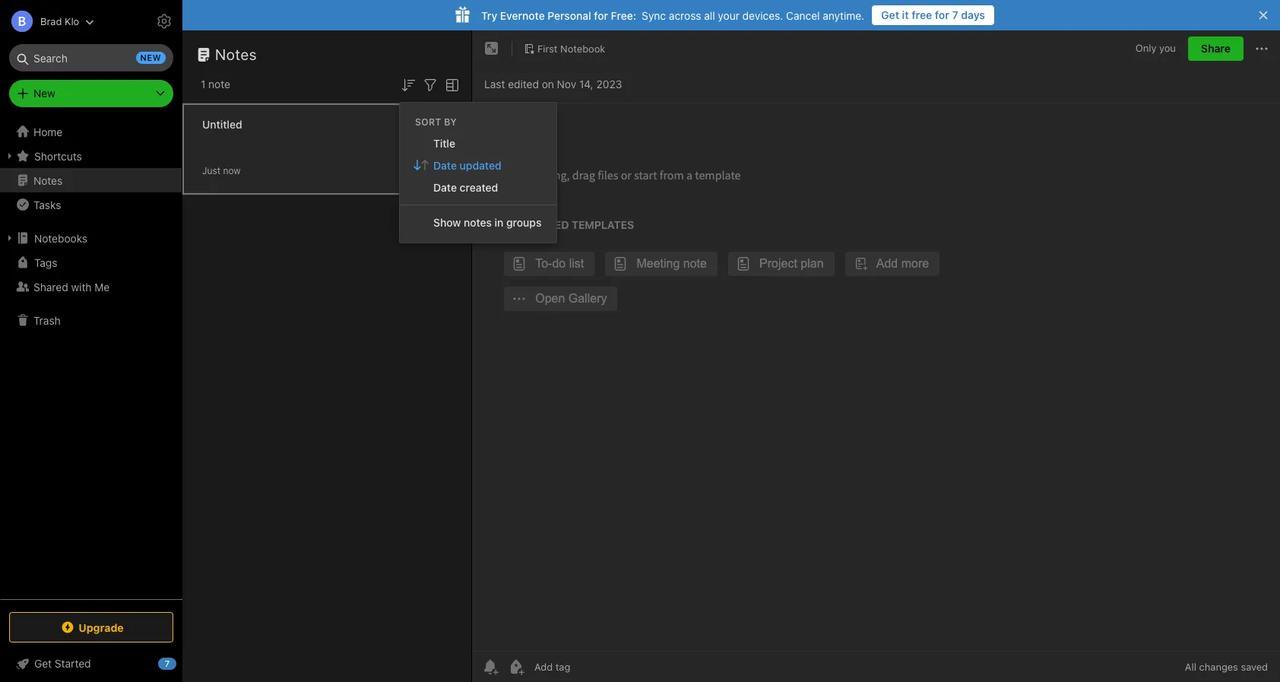 Task type: describe. For each thing, give the bounding box(es) containing it.
your
[[718, 9, 740, 22]]

click to collapse image
[[177, 654, 188, 672]]

updated
[[460, 159, 502, 172]]

date created
[[433, 181, 498, 194]]

1
[[201, 78, 206, 90]]

Account field
[[0, 6, 94, 36]]

just now
[[202, 165, 241, 176]]

7 inside button
[[952, 8, 959, 21]]

new
[[140, 52, 161, 62]]

title link
[[400, 132, 557, 154]]

anytime.
[[823, 9, 865, 22]]

shortcuts
[[34, 149, 82, 162]]

only
[[1136, 42, 1157, 54]]

date for date created
[[433, 181, 457, 194]]

View options field
[[440, 75, 462, 94]]

shared with me
[[33, 280, 110, 293]]

all changes saved
[[1185, 661, 1268, 673]]

sort by
[[415, 116, 457, 128]]

get it free for 7 days button
[[872, 5, 995, 25]]

Note Editor text field
[[472, 103, 1281, 651]]

tasks button
[[0, 192, 182, 217]]

1 note
[[201, 78, 230, 90]]

edited
[[508, 77, 539, 90]]

started
[[55, 657, 91, 670]]

devices.
[[743, 9, 783, 22]]

shared with me link
[[0, 275, 182, 299]]

show
[[433, 216, 461, 229]]

get for get it free for 7 days
[[881, 8, 900, 21]]

brad
[[40, 15, 62, 27]]

last edited on nov 14, 2023
[[484, 77, 622, 90]]

Add tag field
[[533, 660, 647, 674]]

new button
[[9, 80, 173, 107]]

sync
[[642, 9, 666, 22]]

Sort options field
[[399, 75, 417, 94]]

1 horizontal spatial notes
[[215, 46, 257, 63]]

show notes in groups
[[433, 216, 542, 229]]

tasks
[[33, 198, 61, 211]]

notebooks
[[34, 232, 88, 244]]

date updated
[[433, 159, 502, 172]]

for for free:
[[594, 9, 608, 22]]

across
[[669, 9, 701, 22]]

try evernote personal for free: sync across all your devices. cancel anytime.
[[481, 9, 865, 22]]

get for get started
[[34, 657, 52, 670]]

you
[[1160, 42, 1176, 54]]

created
[[460, 181, 498, 194]]

evernote
[[500, 9, 545, 22]]

add filters image
[[421, 76, 440, 94]]

all
[[1185, 661, 1197, 673]]

expand notebooks image
[[4, 232, 16, 244]]

tags
[[34, 256, 57, 269]]

free
[[912, 8, 932, 21]]

Help and Learning task checklist field
[[0, 652, 182, 676]]

upgrade
[[79, 621, 124, 634]]

dropdown list menu
[[400, 132, 557, 233]]

shared
[[33, 280, 68, 293]]

1 vertical spatial notes
[[33, 174, 63, 187]]

with
[[71, 280, 92, 293]]

for for 7
[[935, 8, 950, 21]]

me
[[95, 280, 110, 293]]

title
[[433, 137, 456, 150]]



Task type: vqa. For each thing, say whether or not it's contained in the screenshot.
search field in the Main element
no



Task type: locate. For each thing, give the bounding box(es) containing it.
for inside button
[[935, 8, 950, 21]]

changes
[[1200, 661, 1239, 673]]

note window element
[[472, 30, 1281, 682]]

for right 'free'
[[935, 8, 950, 21]]

show notes in groups link
[[400, 211, 557, 233]]

nov
[[557, 77, 577, 90]]

0 horizontal spatial get
[[34, 657, 52, 670]]

share button
[[1188, 36, 1244, 61]]

1 vertical spatial get
[[34, 657, 52, 670]]

groups
[[506, 216, 542, 229]]

on
[[542, 77, 554, 90]]

14,
[[579, 77, 594, 90]]

2 date from the top
[[433, 181, 457, 194]]

0 vertical spatial 7
[[952, 8, 959, 21]]

notes link
[[0, 168, 182, 192]]

cancel
[[786, 9, 820, 22]]

tree containing home
[[0, 119, 182, 598]]

date down 'date updated'
[[433, 181, 457, 194]]

just
[[202, 165, 221, 176]]

7 left days
[[952, 8, 959, 21]]

notebooks link
[[0, 226, 182, 250]]

sort
[[415, 116, 442, 128]]

shortcuts button
[[0, 144, 182, 168]]

date updated link
[[400, 154, 557, 176]]

first
[[538, 42, 558, 54]]

7 left click to collapse icon at the bottom left of the page
[[165, 659, 170, 668]]

trash
[[33, 314, 61, 327]]

klo
[[65, 15, 79, 27]]

by
[[444, 116, 457, 128]]

get left started
[[34, 657, 52, 670]]

7
[[952, 8, 959, 21], [165, 659, 170, 668]]

1 vertical spatial date
[[433, 181, 457, 194]]

0 vertical spatial date
[[433, 159, 457, 172]]

get inside button
[[881, 8, 900, 21]]

now
[[223, 165, 241, 176]]

2023
[[597, 77, 622, 90]]

0 horizontal spatial 7
[[165, 659, 170, 668]]

get inside help and learning task checklist field
[[34, 657, 52, 670]]

personal
[[548, 9, 591, 22]]

add a reminder image
[[481, 658, 500, 676]]

share
[[1201, 42, 1231, 55]]

1 for from the left
[[935, 8, 950, 21]]

home link
[[0, 119, 182, 144]]

get
[[881, 8, 900, 21], [34, 657, 52, 670]]

1 date from the top
[[433, 159, 457, 172]]

0 vertical spatial notes
[[215, 46, 257, 63]]

notes
[[464, 216, 492, 229]]

expand note image
[[483, 40, 501, 58]]

get it free for 7 days
[[881, 8, 986, 21]]

all
[[704, 9, 715, 22]]

days
[[961, 8, 986, 21]]

it
[[902, 8, 909, 21]]

date created link
[[400, 176, 557, 198]]

first notebook
[[538, 42, 606, 54]]

tags button
[[0, 250, 182, 275]]

tree
[[0, 119, 182, 598]]

date for date updated
[[433, 159, 457, 172]]

upgrade button
[[9, 612, 173, 643]]

last
[[484, 77, 505, 90]]

get started
[[34, 657, 91, 670]]

0 horizontal spatial notes
[[33, 174, 63, 187]]

1 vertical spatial 7
[[165, 659, 170, 668]]

Search text field
[[20, 44, 163, 71]]

date down title
[[433, 159, 457, 172]]

Add filters field
[[421, 75, 440, 94]]

settings image
[[155, 12, 173, 30]]

notes up note
[[215, 46, 257, 63]]

new search field
[[20, 44, 166, 71]]

date
[[433, 159, 457, 172], [433, 181, 457, 194]]

for left free:
[[594, 9, 608, 22]]

notes up tasks
[[33, 174, 63, 187]]

7 inside help and learning task checklist field
[[165, 659, 170, 668]]

saved
[[1241, 661, 1268, 673]]

More actions field
[[1253, 36, 1271, 61]]

notebook
[[561, 42, 606, 54]]

home
[[33, 125, 63, 138]]

for
[[935, 8, 950, 21], [594, 9, 608, 22]]

1 horizontal spatial for
[[935, 8, 950, 21]]

add tag image
[[507, 658, 525, 676]]

trash link
[[0, 308, 182, 332]]

get left it at the right top of page
[[881, 8, 900, 21]]

free:
[[611, 9, 637, 22]]

only you
[[1136, 42, 1176, 54]]

notes
[[215, 46, 257, 63], [33, 174, 63, 187]]

more actions image
[[1253, 40, 1271, 58]]

1 horizontal spatial 7
[[952, 8, 959, 21]]

brad klo
[[40, 15, 79, 27]]

2 for from the left
[[594, 9, 608, 22]]

new
[[33, 87, 55, 100]]

in
[[495, 216, 504, 229]]

first notebook button
[[519, 38, 611, 59]]

0 vertical spatial get
[[881, 8, 900, 21]]

0 horizontal spatial for
[[594, 9, 608, 22]]

try
[[481, 9, 497, 22]]

untitled
[[202, 117, 242, 130]]

1 horizontal spatial get
[[881, 8, 900, 21]]

note
[[208, 78, 230, 90]]



